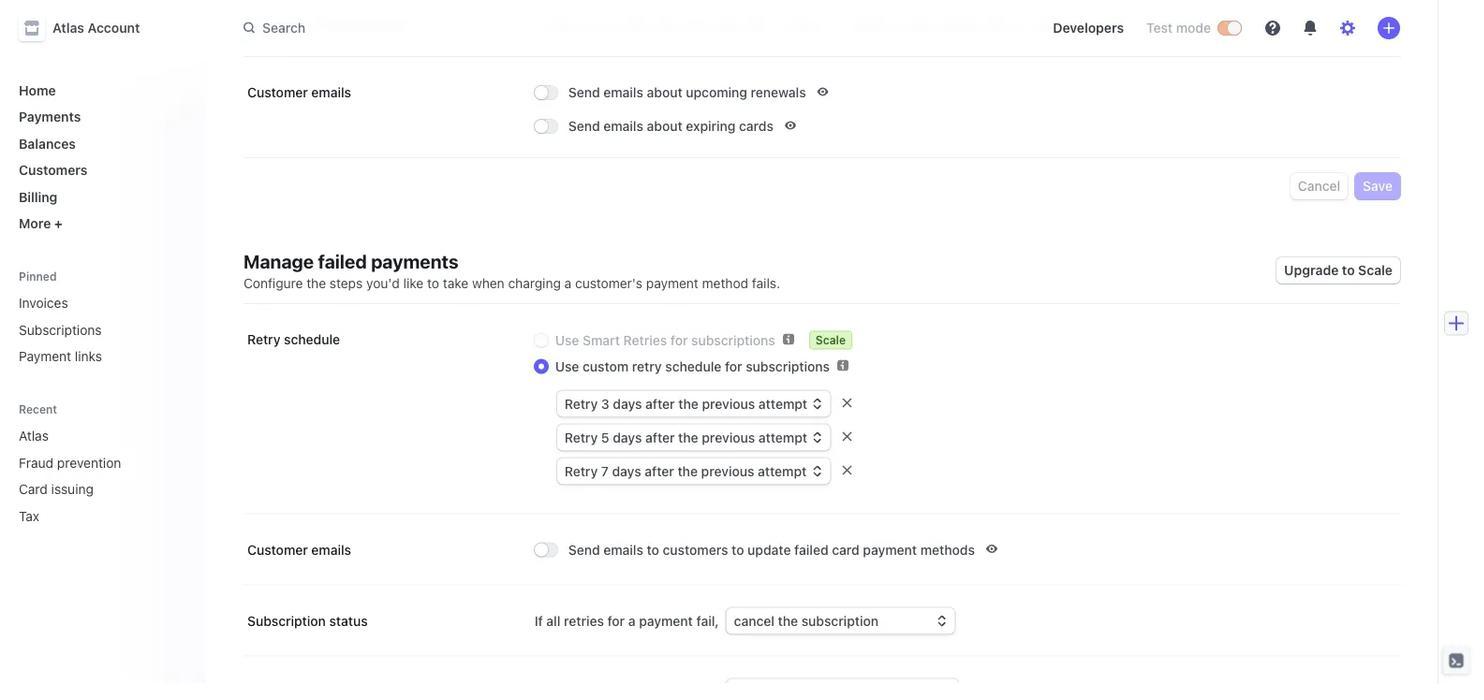 Task type: vqa. For each thing, say whether or not it's contained in the screenshot.
TEST MODE
yes



Task type: describe. For each thing, give the bounding box(es) containing it.
customers
[[19, 162, 88, 178]]

cancel
[[1298, 178, 1340, 194]]

1 vertical spatial subscriptions
[[746, 359, 830, 374]]

to left customers
[[647, 542, 659, 558]]

atlas link
[[11, 421, 165, 451]]

retry
[[632, 359, 662, 374]]

about for expiring
[[647, 118, 682, 134]]

atlas for atlas
[[19, 428, 49, 444]]

retries
[[564, 613, 604, 629]]

customer's
[[575, 276, 643, 291]]

save
[[1363, 178, 1393, 194]]

payments
[[19, 109, 81, 125]]

account
[[88, 20, 140, 36]]

balances link
[[11, 128, 191, 159]]

card issuing link
[[11, 474, 165, 505]]

if all retries for a payment fail,
[[535, 613, 719, 629]]

take
[[443, 276, 469, 291]]

scale inside upgrade to scale button
[[1358, 263, 1393, 278]]

the
[[306, 276, 326, 291]]

customers link
[[11, 155, 191, 185]]

emails up status
[[311, 542, 351, 558]]

1 customer from the top
[[247, 85, 308, 100]]

prevention
[[57, 455, 121, 471]]

upgrade to scale button
[[1277, 258, 1400, 284]]

2 vertical spatial a
[[628, 613, 636, 629]]

1 vertical spatial upcoming
[[686, 85, 747, 100]]

0 vertical spatial subscriptions
[[691, 332, 775, 348]]

steps
[[330, 276, 363, 291]]

developers
[[1053, 20, 1124, 36]]

use custom retry schedule for subscriptions
[[555, 359, 830, 374]]

upgrade
[[1284, 263, 1339, 278]]

renewals
[[751, 85, 806, 100]]

developers link
[[1045, 13, 1131, 43]]

renewal
[[314, 17, 362, 33]]

manage
[[243, 250, 314, 272]]

payment links
[[19, 349, 102, 364]]

create an event for upcoming invoices
[[535, 17, 767, 33]]

home link
[[11, 75, 191, 105]]

billing link
[[11, 182, 191, 212]]

emails down upcoming renewal events
[[311, 85, 351, 100]]

upcoming renewal events
[[247, 17, 407, 33]]

payment
[[19, 349, 71, 364]]

1 vertical spatial payment
[[863, 542, 917, 558]]

invoices
[[19, 295, 68, 311]]

card issuing
[[19, 482, 94, 497]]

subscription
[[247, 613, 326, 629]]

create
[[535, 17, 575, 33]]

events
[[366, 17, 407, 33]]

card
[[832, 542, 860, 558]]

status
[[329, 613, 368, 629]]

test
[[1146, 20, 1173, 36]]

fail,
[[696, 613, 719, 629]]

mode
[[1176, 20, 1211, 36]]

invoices
[[718, 17, 767, 33]]

before a subscription renews.
[[854, 17, 1033, 33]]

retry schedule
[[247, 332, 340, 347]]

send emails about expiring cards
[[568, 118, 774, 134]]

upgrade to scale
[[1284, 263, 1393, 278]]

fraud prevention link
[[11, 448, 165, 478]]

more
[[19, 216, 51, 231]]

Search search field
[[232, 11, 760, 45]]

invoices link
[[11, 288, 191, 318]]

balances
[[19, 136, 76, 151]]

to left the update
[[732, 542, 744, 558]]

methods
[[920, 542, 975, 558]]

you'd
[[366, 276, 400, 291]]

send emails to customers to update failed card payment methods
[[568, 542, 975, 558]]

fraud prevention
[[19, 455, 121, 471]]

retry
[[247, 332, 280, 347]]

atlas account button
[[19, 15, 159, 41]]

fraud
[[19, 455, 53, 471]]

core navigation links element
[[11, 75, 191, 239]]

links
[[75, 349, 102, 364]]

use for use custom retry schedule for subscriptions
[[555, 359, 579, 374]]

payments link
[[11, 102, 191, 132]]

1 horizontal spatial schedule
[[665, 359, 721, 374]]

pinned element
[[11, 288, 191, 372]]

update
[[747, 542, 791, 558]]

more +
[[19, 216, 63, 231]]

send for send emails about expiring cards
[[568, 118, 600, 134]]

cancel button
[[1290, 173, 1348, 199]]

use smart retries for subscriptions
[[555, 332, 775, 348]]

0 vertical spatial upcoming
[[655, 17, 715, 33]]

emails for expiring
[[603, 118, 643, 134]]

method
[[702, 276, 748, 291]]

tax link
[[11, 501, 165, 531]]

to inside button
[[1342, 263, 1355, 278]]

event
[[596, 17, 631, 33]]

settings image
[[1340, 21, 1355, 36]]



Task type: locate. For each thing, give the bounding box(es) containing it.
for for subscriptions
[[670, 332, 688, 348]]

a inside "manage failed payments configure the steps you'd like to take when charging a customer's payment method fails."
[[564, 276, 572, 291]]

to right like
[[427, 276, 439, 291]]

an
[[578, 17, 593, 33]]

2 send from the top
[[568, 118, 600, 134]]

cards
[[739, 118, 774, 134]]

payment inside "manage failed payments configure the steps you'd like to take when charging a customer's payment method fails."
[[646, 276, 698, 291]]

custom
[[583, 359, 629, 374]]

card
[[19, 482, 48, 497]]

customer emails
[[247, 85, 351, 100], [247, 542, 351, 558]]

tax
[[19, 509, 39, 524]]

Search text field
[[232, 11, 760, 45]]

1 vertical spatial atlas
[[19, 428, 49, 444]]

failed left card
[[794, 542, 828, 558]]

a right 'charging'
[[564, 276, 572, 291]]

1 customer emails from the top
[[247, 85, 351, 100]]

atlas up fraud
[[19, 428, 49, 444]]

to inside "manage failed payments configure the steps you'd like to take when charging a customer's payment method fails."
[[427, 276, 439, 291]]

1 about from the top
[[647, 85, 682, 100]]

0 vertical spatial a
[[897, 17, 904, 33]]

a right retries
[[628, 613, 636, 629]]

2 vertical spatial payment
[[639, 613, 693, 629]]

1 vertical spatial schedule
[[665, 359, 721, 374]]

use left custom
[[555, 359, 579, 374]]

subscription
[[907, 17, 982, 33]]

atlas
[[52, 20, 84, 36], [19, 428, 49, 444]]

1 use from the top
[[555, 332, 579, 348]]

a right before
[[897, 17, 904, 33]]

emails up if all retries for a payment fail, at the left bottom
[[603, 542, 643, 558]]

before
[[854, 17, 893, 33]]

1 vertical spatial use
[[555, 359, 579, 374]]

for for a
[[607, 613, 625, 629]]

atlas account
[[52, 20, 140, 36]]

for for upcoming
[[634, 17, 651, 33]]

0 vertical spatial scale
[[1358, 263, 1393, 278]]

0 vertical spatial failed
[[318, 250, 367, 272]]

payment
[[646, 276, 698, 291], [863, 542, 917, 558], [639, 613, 693, 629]]

failed inside "manage failed payments configure the steps you'd like to take when charging a customer's payment method fails."
[[318, 250, 367, 272]]

all
[[546, 613, 560, 629]]

expiring
[[686, 118, 736, 134]]

payment links link
[[11, 341, 191, 372]]

customers
[[663, 542, 728, 558]]

payment right card
[[863, 542, 917, 558]]

0 horizontal spatial failed
[[318, 250, 367, 272]]

subscription status
[[247, 613, 368, 629]]

schedule right retry on the left of the page
[[284, 332, 340, 347]]

billing
[[19, 189, 57, 205]]

upcoming up the expiring
[[686, 85, 747, 100]]

atlas left account
[[52, 20, 84, 36]]

subscriptions link
[[11, 315, 191, 345]]

for right retries
[[607, 613, 625, 629]]

2 vertical spatial send
[[568, 542, 600, 558]]

1 horizontal spatial atlas
[[52, 20, 84, 36]]

manage failed payments configure the steps you'd like to take when charging a customer's payment method fails.
[[243, 250, 780, 291]]

subscriptions up use custom retry schedule for subscriptions
[[691, 332, 775, 348]]

failed
[[318, 250, 367, 272], [794, 542, 828, 558]]

1 vertical spatial customer emails
[[247, 542, 351, 558]]

customer emails up subscription status
[[247, 542, 351, 558]]

send for send emails about upcoming renewals
[[568, 85, 600, 100]]

emails for customers
[[603, 542, 643, 558]]

1 vertical spatial about
[[647, 118, 682, 134]]

event link
[[596, 17, 631, 33]]

when
[[472, 276, 505, 291]]

about for upcoming
[[647, 85, 682, 100]]

+
[[54, 216, 63, 231]]

to right upgrade
[[1342, 263, 1355, 278]]

0 vertical spatial payment
[[646, 276, 698, 291]]

subscriptions down fails. on the top of page
[[746, 359, 830, 374]]

recent navigation links element
[[0, 402, 206, 531]]

subscriptions
[[691, 332, 775, 348], [746, 359, 830, 374]]

payment left method
[[646, 276, 698, 291]]

to
[[1342, 263, 1355, 278], [427, 276, 439, 291], [647, 542, 659, 558], [732, 542, 744, 558]]

failed up steps
[[318, 250, 367, 272]]

0 vertical spatial atlas
[[52, 20, 84, 36]]

emails down send emails about upcoming renewals
[[603, 118, 643, 134]]

charging
[[508, 276, 561, 291]]

retries
[[623, 332, 667, 348]]

for up use custom retry schedule for subscriptions
[[670, 332, 688, 348]]

emails up send emails about expiring cards
[[603, 85, 643, 100]]

for right event link
[[634, 17, 651, 33]]

a
[[897, 17, 904, 33], [564, 276, 572, 291], [628, 613, 636, 629]]

send emails about upcoming renewals
[[568, 85, 806, 100]]

customer emails down the search
[[247, 85, 351, 100]]

0 vertical spatial customer
[[247, 85, 308, 100]]

3 send from the top
[[568, 542, 600, 558]]

upcoming
[[247, 17, 311, 33]]

0 vertical spatial send
[[568, 85, 600, 100]]

payments
[[371, 250, 459, 272]]

configure
[[243, 276, 303, 291]]

2 use from the top
[[555, 359, 579, 374]]

schedule
[[284, 332, 340, 347], [665, 359, 721, 374]]

0 horizontal spatial atlas
[[19, 428, 49, 444]]

1 horizontal spatial a
[[628, 613, 636, 629]]

about
[[647, 85, 682, 100], [647, 118, 682, 134]]

pinned navigation links element
[[11, 269, 191, 372]]

customer up subscription
[[247, 542, 308, 558]]

pinned
[[19, 270, 57, 283]]

send
[[568, 85, 600, 100], [568, 118, 600, 134], [568, 542, 600, 558]]

help image
[[1265, 21, 1280, 36]]

issuing
[[51, 482, 94, 497]]

home
[[19, 82, 56, 98]]

2 customer emails from the top
[[247, 542, 351, 558]]

recent element
[[0, 421, 206, 531]]

0 vertical spatial use
[[555, 332, 579, 348]]

0 horizontal spatial a
[[564, 276, 572, 291]]

2 horizontal spatial a
[[897, 17, 904, 33]]

scale
[[1358, 263, 1393, 278], [816, 334, 846, 347]]

atlas for atlas account
[[52, 20, 84, 36]]

0 horizontal spatial schedule
[[284, 332, 340, 347]]

send for send emails to customers to update failed card payment methods
[[568, 542, 600, 558]]

1 vertical spatial customer
[[247, 542, 308, 558]]

0 vertical spatial about
[[647, 85, 682, 100]]

if
[[535, 613, 543, 629]]

1 horizontal spatial scale
[[1358, 263, 1393, 278]]

notifications image
[[1303, 21, 1318, 36]]

customer down the search
[[247, 85, 308, 100]]

2 customer from the top
[[247, 542, 308, 558]]

use
[[555, 332, 579, 348], [555, 359, 579, 374]]

use for use smart retries for subscriptions
[[555, 332, 579, 348]]

atlas inside 'link'
[[19, 428, 49, 444]]

subscriptions
[[19, 322, 102, 338]]

0 horizontal spatial scale
[[816, 334, 846, 347]]

payment left fail, on the left of page
[[639, 613, 693, 629]]

about down send emails about upcoming renewals
[[647, 118, 682, 134]]

1 send from the top
[[568, 85, 600, 100]]

for down use smart retries for subscriptions
[[725, 359, 742, 374]]

1 vertical spatial a
[[564, 276, 572, 291]]

0 vertical spatial schedule
[[284, 332, 340, 347]]

save button
[[1355, 173, 1400, 199]]

1 horizontal spatial failed
[[794, 542, 828, 558]]

1 vertical spatial send
[[568, 118, 600, 134]]

renews.
[[985, 17, 1033, 33]]

1 vertical spatial failed
[[794, 542, 828, 558]]

emails for upcoming
[[603, 85, 643, 100]]

about up send emails about expiring cards
[[647, 85, 682, 100]]

2 about from the top
[[647, 118, 682, 134]]

use left smart
[[555, 332, 579, 348]]

like
[[403, 276, 424, 291]]

schedule down use smart retries for subscriptions
[[665, 359, 721, 374]]

0 vertical spatial customer emails
[[247, 85, 351, 100]]

search
[[262, 20, 305, 35]]

emails
[[311, 85, 351, 100], [603, 85, 643, 100], [603, 118, 643, 134], [311, 542, 351, 558], [603, 542, 643, 558]]

upcoming left invoices
[[655, 17, 715, 33]]

1 vertical spatial scale
[[816, 334, 846, 347]]

atlas inside button
[[52, 20, 84, 36]]

smart
[[583, 332, 620, 348]]

test mode
[[1146, 20, 1211, 36]]

recent
[[19, 403, 57, 416]]

fails.
[[752, 276, 780, 291]]



